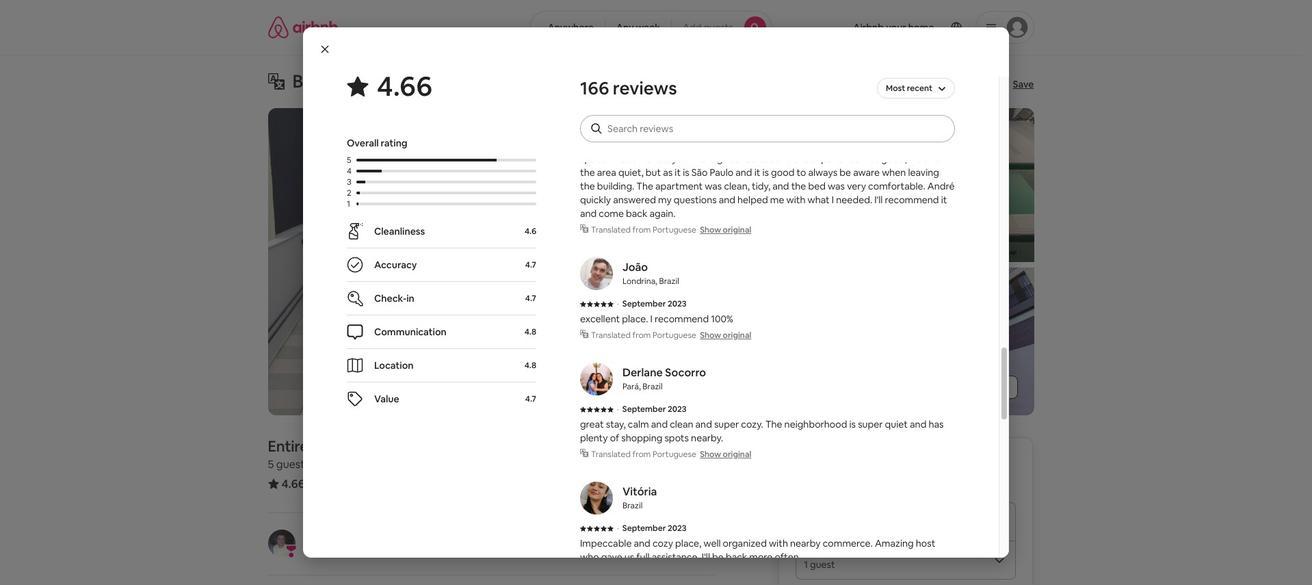 Task type: describe. For each thing, give the bounding box(es) containing it.
the up the são
[[700, 153, 715, 165]]

2 super from the left
[[858, 418, 883, 430]]

entire
[[268, 437, 309, 456]]

aware
[[854, 166, 880, 179]]

show all photos button
[[909, 376, 1018, 399]]

sofá bi cama, acomoda duas pessoas. image
[[657, 267, 843, 415]]

brazil inside joão londrina, brazil
[[659, 276, 679, 287]]

5 inside entire loft in bom retiro, brazil 5 guests
[[268, 457, 274, 472]]

1 original from the top
[[723, 224, 752, 235]]

it down andré
[[941, 194, 947, 206]]

with inside the impeccable and cozy place, well organized with nearby commerce. amazing host who gave us full assistance. i'll be back more often.
[[769, 537, 788, 550]]

· september 2023 for joão
[[617, 298, 687, 309]]

4.66 inside dialog
[[377, 68, 432, 104]]

original for londrina,
[[723, 330, 752, 341]]

1 · september 2023 from the top
[[617, 125, 687, 136]]

time
[[632, 153, 652, 165]]

4.7 for check-in
[[525, 293, 537, 304]]

my
[[658, 194, 672, 206]]

location
[[374, 359, 414, 372]]

assistance.
[[652, 551, 700, 563]]

1 vertical spatial very
[[847, 180, 866, 192]]

bom retiro, expo center norte, allianz stadium.
[[293, 70, 691, 93]]

great
[[580, 139, 606, 151]]

most recent button
[[877, 77, 955, 100]]

check
[[823, 139, 849, 151]]

1 2023 from the top
[[668, 125, 687, 136]]

guests inside button
[[704, 21, 733, 34]]

piscina deck molhado. image
[[848, 108, 1034, 262]]

was up aware
[[862, 153, 880, 165]]

4
[[347, 166, 352, 177]]

vitória
[[623, 485, 657, 499]]

and up stayed
[[657, 139, 674, 151]]

clean
[[670, 418, 694, 430]]

0 horizontal spatial bom
[[293, 70, 331, 93]]

years
[[371, 546, 395, 558]]

portuguese for derlane
[[653, 449, 697, 460]]

rating
[[381, 137, 408, 149]]

· for vitória
[[617, 523, 619, 534]]

1 vertical spatial apartment
[[656, 180, 703, 192]]

allianz
[[558, 70, 613, 93]]

1 horizontal spatial is
[[763, 166, 769, 179]]

0 vertical spatial good
[[717, 153, 741, 165]]

recommend inside great apartment and building, very safe , it was easy to check in and find the parking space. first time i stayed in the good retreat and the experience was good, i found the area quiet, but as it is são paulo and it is good to always be aware when leaving the building. the apartment was clean, tidy, and the bed was very comfortable. andré quickly answered my questions and helped me with what i needed. i'll recommend it and come back again.
[[885, 194, 939, 206]]

with inside great apartment and building, very safe , it was easy to check in and find the parking space. first time i stayed in the good retreat and the experience was good, i found the area quiet, but as it is são paulo and it is good to always be aware when leaving the building. the apartment was clean, tidy, and the bed was very comfortable. andré quickly answered my questions and helped me with what i needed. i'll recommend it and come back again.
[[787, 194, 806, 206]]

stadium.
[[617, 70, 691, 93]]

hosting
[[397, 546, 430, 558]]

good,
[[882, 153, 907, 165]]

the down 'easy'
[[794, 153, 809, 165]]

0 horizontal spatial is
[[683, 166, 690, 179]]

often.
[[775, 551, 801, 563]]

1 super from the left
[[714, 418, 739, 430]]

add guests button
[[672, 11, 772, 44]]

· for derlane
[[617, 404, 619, 415]]

amazing
[[875, 537, 914, 550]]

2023 for vitória
[[668, 523, 687, 534]]

communication
[[374, 326, 447, 338]]

i'll inside the impeccable and cozy place, well organized with nearby commerce. amazing host who gave us full assistance. i'll be back more often.
[[702, 551, 710, 563]]

ana
[[623, 86, 643, 101]]

show for great apartment and building, very safe , it was easy to check in and find the parking space. first time i stayed in the good retreat and the experience was good, i found the area quiet, but as it is são paulo and it is good to always be aware when leaving the building. the apartment was clean, tidy, and the bed was very comfortable. andré quickly answered my questions and helped me with what i needed. i'll recommend it and come back again.
[[700, 224, 721, 235]]

recent
[[907, 83, 933, 94]]

· september 2023 for derlane
[[617, 404, 687, 415]]

translated for derlane socorro
[[591, 449, 631, 460]]

166 reviews
[[580, 77, 677, 100]]

add
[[683, 21, 702, 34]]

great
[[580, 418, 604, 430]]

2023 for derlane
[[668, 404, 687, 415]]

place,
[[676, 537, 702, 550]]

share
[[958, 78, 983, 90]]

derlane
[[623, 365, 663, 380]]

as
[[663, 166, 673, 179]]

4.7 for accuracy
[[525, 259, 537, 270]]

be inside the impeccable and cozy place, well organized with nearby commerce. amazing host who gave us full assistance. i'll be back more often.
[[712, 551, 724, 563]]

1 translated from portuguese show original from the top
[[591, 224, 752, 235]]

1 vertical spatial to
[[797, 166, 806, 179]]

show original button for londrina,
[[700, 330, 752, 341]]

the inside great apartment and building, very safe , it was easy to check in and find the parking space. first time i stayed in the good retreat and the experience was good, i found the area quiet, but as it is são paulo and it is good to always be aware when leaving the building. the apartment was clean, tidy, and the bed was very comfortable. andré quickly answered my questions and helped me with what i needed. i'll recommend it and come back again.
[[637, 180, 654, 192]]

original for socorro
[[723, 449, 752, 460]]

166
[[580, 77, 609, 100]]

leaving
[[908, 166, 940, 179]]

4.7 for value
[[525, 394, 537, 404]]

when
[[882, 166, 906, 179]]

always
[[809, 166, 838, 179]]

in right check
[[851, 139, 859, 151]]

joão londrina, brazil
[[623, 260, 679, 287]]

1
[[347, 198, 350, 209]]

i right good,
[[909, 153, 912, 165]]

show original button for socorro
[[700, 449, 752, 460]]

come
[[599, 207, 624, 220]]

me
[[770, 194, 785, 206]]

it right ,
[[761, 139, 767, 151]]

all
[[963, 381, 973, 394]]

4.6
[[525, 226, 537, 237]]

clean,
[[724, 180, 750, 192]]

and down clean,
[[719, 194, 736, 206]]

translated for joão
[[591, 330, 631, 341]]

commerce.
[[823, 537, 873, 550]]

photos
[[975, 381, 1007, 394]]

add guests
[[683, 21, 733, 34]]

impeccable
[[580, 537, 632, 550]]

· for joão
[[617, 298, 619, 309]]

any
[[616, 21, 634, 34]]

1 from from the top
[[633, 224, 651, 235]]

the up good,
[[899, 139, 914, 151]]

i right place.
[[651, 313, 653, 325]]

has
[[929, 418, 944, 430]]

parking
[[916, 139, 949, 151]]

quickly
[[580, 194, 611, 206]]

save
[[1013, 78, 1034, 90]]

the left the bed
[[792, 180, 806, 192]]

,
[[757, 139, 759, 151]]

any week button
[[605, 11, 672, 44]]

be inside great apartment and building, very safe , it was easy to check in and find the parking space. first time i stayed in the good retreat and the experience was good, i found the area quiet, but as it is são paulo and it is good to always be aware when leaving the building. the apartment was clean, tidy, and the bed was very comfortable. andré quickly answered my questions and helped me with what i needed. i'll recommend it and come back again.
[[840, 166, 851, 179]]

center
[[439, 70, 497, 93]]

check-in
[[374, 292, 415, 305]]

find
[[880, 139, 897, 151]]

and down 'easy'
[[775, 153, 792, 165]]

portuguese for joão
[[653, 330, 697, 341]]

check-
[[374, 292, 407, 305]]

any week
[[616, 21, 661, 34]]

pará,
[[623, 381, 641, 392]]

i'll inside great apartment and building, very safe , it was easy to check in and find the parking space. first time i stayed in the good retreat and the experience was good, i found the area quiet, but as it is são paulo and it is good to always be aware when leaving the building. the apartment was clean, tidy, and the bed was very comfortable. andré quickly answered my questions and helped me with what i needed. i'll recommend it and come back again.
[[875, 194, 883, 206]]

show for great stay, calm and clean and super cozy. the neighborhood is super quiet and has plenty of shopping spots nearby.
[[700, 449, 721, 460]]

brazil inside entire loft in bom retiro, brazil 5 guests
[[438, 437, 475, 456]]

and right "calm"
[[651, 418, 668, 430]]

host profile picture image
[[268, 530, 295, 557]]

answered
[[613, 194, 656, 206]]

cleanliness
[[374, 225, 425, 237]]

was down paulo
[[705, 180, 722, 192]]

and up me
[[773, 180, 789, 192]]

translated from portuguese show original for joão
[[591, 330, 752, 341]]

week
[[636, 21, 661, 34]]

helped
[[738, 194, 768, 206]]

entire loft in bom retiro, brazil 5 guests
[[268, 437, 475, 472]]

2 inside the "4.66" dialog
[[347, 188, 352, 198]]

bom inside entire loft in bom retiro, brazil 5 guests
[[354, 437, 386, 456]]

são
[[692, 166, 708, 179]]

calm
[[628, 418, 649, 430]]

i right what
[[832, 194, 834, 206]]

neighborhood
[[785, 418, 848, 430]]

4.66 dialog
[[303, 27, 1009, 579]]

cozy
[[653, 537, 673, 550]]

loft
[[312, 437, 336, 456]]

area
[[597, 166, 617, 179]]

and up nearby. on the right of the page
[[696, 418, 712, 430]]



Task type: vqa. For each thing, say whether or not it's contained in the screenshot.
dialog containing Share
no



Task type: locate. For each thing, give the bounding box(es) containing it.
excellent
[[580, 313, 620, 325]]

profile element
[[788, 0, 1034, 55]]

1 horizontal spatial 4.66
[[377, 68, 432, 104]]

very left safe
[[715, 139, 734, 151]]

5 inside the "4.66" dialog
[[347, 155, 351, 166]]

2023
[[668, 125, 687, 136], [668, 298, 687, 309], [668, 404, 687, 415], [668, 523, 687, 534]]

september up place.
[[623, 298, 666, 309]]

joão image
[[580, 257, 613, 290]]

3 portuguese from the top
[[653, 449, 697, 460]]

super up nearby. on the right of the page
[[714, 418, 739, 430]]

0 horizontal spatial back
[[626, 207, 648, 220]]

translated from portuguese show original down excellent place. i recommend 100%
[[591, 330, 752, 341]]

portuguese down excellent place. i recommend 100%
[[653, 330, 697, 341]]

was down always
[[828, 180, 845, 192]]

0 vertical spatial be
[[840, 166, 851, 179]]

joão
[[623, 260, 648, 274]]

show original button
[[700, 224, 752, 235], [700, 330, 752, 341], [700, 449, 752, 460]]

0 vertical spatial portuguese
[[653, 224, 697, 235]]

apartment down as
[[656, 180, 703, 192]]

0 horizontal spatial 4.66
[[282, 476, 305, 491]]

0 vertical spatial show original button
[[700, 224, 752, 235]]

0 horizontal spatial good
[[717, 153, 741, 165]]

1 vertical spatial translated from portuguese show original
[[591, 330, 752, 341]]

found
[[914, 153, 940, 165]]

guests inside entire loft in bom retiro, brazil 5 guests
[[276, 457, 310, 472]]

· september 2023 up excellent place. i recommend 100%
[[617, 298, 687, 309]]

3 show original button from the top
[[700, 449, 752, 460]]

1 horizontal spatial to
[[811, 139, 820, 151]]

from for joão
[[633, 330, 651, 341]]

2 portuguese from the top
[[653, 330, 697, 341]]

show original button down helped
[[700, 224, 752, 235]]

2 · september 2023 from the top
[[617, 298, 687, 309]]

with up often.
[[769, 537, 788, 550]]

is left the são
[[683, 166, 690, 179]]

4.8
[[525, 326, 537, 337], [525, 360, 537, 371]]

i'll down comfortable.
[[875, 194, 883, 206]]

1 vertical spatial bom
[[354, 437, 386, 456]]

3 original from the top
[[723, 449, 752, 460]]

vitória brazil
[[623, 485, 657, 511]]

piscina. image
[[657, 108, 843, 262]]

guests down entire
[[276, 457, 310, 472]]

0 vertical spatial to
[[811, 139, 820, 151]]

in inside entire loft in bom retiro, brazil 5 guests
[[339, 437, 351, 456]]

0 horizontal spatial the
[[637, 180, 654, 192]]

andré
[[928, 180, 955, 192]]

september for derlane
[[623, 404, 666, 415]]

norte,
[[501, 70, 554, 93]]

1 portuguese from the top
[[653, 224, 697, 235]]

translated from portuguese show original down spots
[[591, 449, 752, 460]]

experience
[[811, 153, 860, 165]]

2 2023 from the top
[[668, 298, 687, 309]]

stay,
[[606, 418, 626, 430]]

2 vertical spatial translated
[[591, 449, 631, 460]]

easy
[[789, 139, 809, 151]]

anywhere
[[548, 21, 594, 34]]

0 vertical spatial back
[[626, 207, 648, 220]]

reviews
[[613, 77, 677, 100]]

it down retreat
[[755, 166, 761, 179]]

apartment
[[608, 139, 655, 151], [656, 180, 703, 192]]

again.
[[650, 207, 676, 220]]

show inside button
[[937, 381, 961, 394]]

· up impeccable
[[617, 523, 619, 534]]

quiet,
[[619, 166, 644, 179]]

· september 2023 up cozy
[[617, 523, 687, 534]]

bom retiro, expo center norte, allianz stadium. image 5 image
[[848, 267, 1034, 415]]

questions
[[674, 194, 717, 206]]

from down shopping
[[633, 449, 651, 460]]

0 horizontal spatial super
[[714, 418, 739, 430]]

show original button down 100%
[[700, 330, 752, 341]]

2 show original button from the top
[[700, 330, 752, 341]]

4.66 up rating
[[377, 68, 432, 104]]

None search field
[[531, 11, 772, 44]]

1 horizontal spatial be
[[840, 166, 851, 179]]

apartment up time
[[608, 139, 655, 151]]

0 vertical spatial 4.7
[[525, 259, 537, 270]]

september up "calm"
[[623, 404, 666, 415]]

4.8 for location
[[525, 360, 537, 371]]

original
[[723, 224, 752, 235], [723, 330, 752, 341], [723, 449, 752, 460]]

1 september from the top
[[623, 125, 666, 136]]

1 vertical spatial retiro,
[[389, 437, 435, 456]]

organized
[[723, 537, 767, 550]]

building.
[[597, 180, 635, 192]]

2 left years
[[363, 546, 369, 558]]

show down questions at the top right
[[700, 224, 721, 235]]

· september 2023 up time
[[617, 125, 687, 136]]

is inside great stay, calm and clean and super cozy. the neighborhood is super quiet and has plenty of shopping spots nearby.
[[850, 418, 856, 430]]

2 vertical spatial from
[[633, 449, 651, 460]]

0 horizontal spatial 2
[[347, 188, 352, 198]]

place.
[[622, 313, 648, 325]]

1 vertical spatial from
[[633, 330, 651, 341]]

· left years
[[359, 546, 361, 558]]

1 vertical spatial 5
[[268, 457, 274, 472]]

2 vertical spatial show original button
[[700, 449, 752, 460]]

0 vertical spatial 4.8
[[525, 326, 537, 337]]

portuguese
[[653, 224, 697, 235], [653, 330, 697, 341], [653, 449, 697, 460]]

2023 for joão
[[668, 298, 687, 309]]

0 vertical spatial retiro,
[[335, 70, 389, 93]]

in right loft
[[339, 437, 351, 456]]

needed.
[[836, 194, 873, 206]]

2 vertical spatial 4.7
[[525, 394, 537, 404]]

1 horizontal spatial the
[[766, 418, 783, 430]]

1 vertical spatial translated
[[591, 330, 631, 341]]

5 down entire
[[268, 457, 274, 472]]

september up cozy
[[623, 523, 666, 534]]

portuguese down spots
[[653, 449, 697, 460]]

4 2023 from the top
[[668, 523, 687, 534]]

0 vertical spatial i'll
[[875, 194, 883, 206]]

derlane socorro pará, brazil
[[623, 365, 706, 392]]

1 horizontal spatial back
[[726, 551, 748, 563]]

2023 up "clean"
[[668, 404, 687, 415]]

1 horizontal spatial good
[[771, 166, 795, 179]]

original down 100%
[[723, 330, 752, 341]]

3 4.7 from the top
[[525, 394, 537, 404]]

0 horizontal spatial apartment
[[608, 139, 655, 151]]

full
[[637, 551, 650, 563]]

back inside great apartment and building, very safe , it was easy to check in and find the parking space. first time i stayed in the good retreat and the experience was good, i found the area quiet, but as it is são paulo and it is good to always be aware when leaving the building. the apartment was clean, tidy, and the bed was very comfortable. andré quickly answered my questions and helped me with what i needed. i'll recommend it and come back again.
[[626, 207, 648, 220]]

1 vertical spatial with
[[769, 537, 788, 550]]

1 vertical spatial i'll
[[702, 551, 710, 563]]

in
[[851, 139, 859, 151], [690, 153, 698, 165], [407, 292, 415, 305], [339, 437, 351, 456]]

is
[[683, 166, 690, 179], [763, 166, 769, 179], [850, 418, 856, 430]]

3 translated from portuguese show original from the top
[[591, 449, 752, 460]]

1 4.7 from the top
[[525, 259, 537, 270]]

4.8 for communication
[[525, 326, 537, 337]]

2 from from the top
[[633, 330, 651, 341]]

0 vertical spatial apartment
[[608, 139, 655, 151]]

it
[[761, 139, 767, 151], [675, 166, 681, 179], [755, 166, 761, 179], [941, 194, 947, 206]]

and up full
[[634, 537, 651, 550]]

0 vertical spatial with
[[787, 194, 806, 206]]

1 vertical spatial 4.66
[[282, 476, 305, 491]]

1 horizontal spatial 5
[[347, 155, 351, 166]]

september for joão
[[623, 298, 666, 309]]

·
[[617, 125, 619, 136], [617, 298, 619, 309], [617, 404, 619, 415], [617, 523, 619, 534], [359, 546, 361, 558]]

is right neighborhood
[[850, 418, 856, 430]]

vitória image
[[580, 482, 613, 515]]

brazil inside derlane socorro pará, brazil
[[643, 381, 663, 392]]

0 horizontal spatial recommend
[[655, 313, 709, 325]]

socorro
[[665, 365, 706, 380]]

great stay, calm and clean and super cozy. the neighborhood is super quiet and has plenty of shopping spots nearby.
[[580, 418, 944, 444]]

1 horizontal spatial bom
[[354, 437, 386, 456]]

1 vertical spatial 4.7
[[525, 293, 537, 304]]

1 horizontal spatial 2
[[363, 546, 369, 558]]

2 translated from portuguese show original from the top
[[591, 330, 752, 341]]

bom
[[293, 70, 331, 93], [354, 437, 386, 456]]

nearby
[[790, 537, 821, 550]]

most
[[886, 83, 906, 94]]

portuguese down again.
[[653, 224, 697, 235]]

translated down of
[[591, 449, 631, 460]]

host
[[916, 537, 936, 550]]

it right as
[[675, 166, 681, 179]]

retiro, down value
[[389, 437, 435, 456]]

back inside the impeccable and cozy place, well organized with nearby commerce. amazing host who gave us full assistance. i'll be back more often.
[[726, 551, 748, 563]]

nearby.
[[691, 432, 724, 444]]

joão image
[[580, 257, 613, 290]]

and inside the impeccable and cozy place, well organized with nearby commerce. amazing host who gave us full assistance. i'll be back more often.
[[634, 537, 651, 550]]

100%
[[711, 313, 734, 325]]

0 vertical spatial recommend
[[885, 194, 939, 206]]

0 vertical spatial original
[[723, 224, 752, 235]]

translated down "excellent"
[[591, 330, 631, 341]]

0 horizontal spatial to
[[797, 166, 806, 179]]

to right 'easy'
[[811, 139, 820, 151]]

brazil inside vitória brazil
[[623, 500, 643, 511]]

1 vertical spatial show original button
[[700, 330, 752, 341]]

1 horizontal spatial i'll
[[875, 194, 883, 206]]

1 horizontal spatial recommend
[[885, 194, 939, 206]]

2023 up place, at right bottom
[[668, 523, 687, 534]]

in up "communication"
[[407, 292, 415, 305]]

plenty
[[580, 432, 608, 444]]

1 show original button from the top
[[700, 224, 752, 235]]

the down space.
[[580, 166, 595, 179]]

3 september from the top
[[623, 404, 666, 415]]

0 vertical spatial very
[[715, 139, 734, 151]]

the up quickly
[[580, 180, 595, 192]]

2 translated from the top
[[591, 330, 631, 341]]

0 vertical spatial 4.66
[[377, 68, 432, 104]]

1 vertical spatial 4.8
[[525, 360, 537, 371]]

us
[[625, 551, 635, 563]]

1 horizontal spatial apartment
[[656, 180, 703, 192]]

3 · september 2023 from the top
[[617, 404, 687, 415]]

0 vertical spatial 2
[[347, 188, 352, 198]]

spots
[[665, 432, 689, 444]]

accuracy
[[374, 259, 417, 271]]

good up paulo
[[717, 153, 741, 165]]

1 vertical spatial the
[[766, 418, 783, 430]]

show original button down nearby. on the right of the page
[[700, 449, 752, 460]]

of
[[610, 432, 620, 444]]

retiro, inside entire loft in bom retiro, brazil 5 guests
[[389, 437, 435, 456]]

4.66 down entire
[[282, 476, 305, 491]]

the inside great stay, calm and clean and super cozy. the neighborhood is super quiet and has plenty of shopping spots nearby.
[[766, 418, 783, 430]]

1 horizontal spatial super
[[858, 418, 883, 430]]

automatically translated title: bom retiro, expo center norte, allianz stadium. image
[[268, 73, 284, 90]]

the right cozy.
[[766, 418, 783, 430]]

bom right automatically translated title: bom retiro, expo center norte, allianz stadium. image
[[293, 70, 331, 93]]

2 horizontal spatial is
[[850, 418, 856, 430]]

1 horizontal spatial very
[[847, 180, 866, 192]]

3
[[347, 177, 352, 188]]

4 september from the top
[[623, 523, 666, 534]]

Search reviews, Press 'Enter' to search text field
[[608, 122, 942, 136]]

4 · september 2023 from the top
[[617, 523, 687, 534]]

2 vertical spatial original
[[723, 449, 752, 460]]

be down well
[[712, 551, 724, 563]]

0 vertical spatial translated from portuguese show original
[[591, 224, 752, 235]]

guests right add
[[704, 21, 733, 34]]

5 up '3'
[[347, 155, 351, 166]]

and up clean,
[[736, 166, 753, 179]]

most recent
[[886, 83, 933, 94]]

september up time
[[623, 125, 666, 136]]

· september 2023 up "calm"
[[617, 404, 687, 415]]

translated
[[591, 224, 631, 235], [591, 330, 631, 341], [591, 449, 631, 460]]

super left quiet
[[858, 418, 883, 430]]

with right me
[[787, 194, 806, 206]]

from down place.
[[633, 330, 651, 341]]

excellent place. i recommend 100%
[[580, 313, 734, 325]]

1 vertical spatial portuguese
[[653, 330, 697, 341]]

1 vertical spatial 2
[[363, 546, 369, 558]]

3 2023 from the top
[[668, 404, 687, 415]]

superhost
[[312, 546, 357, 558]]

anywhere button
[[531, 11, 606, 44]]

back down 'organized'
[[726, 551, 748, 563]]

show down nearby. on the right of the page
[[700, 449, 721, 460]]

and left find at the top
[[861, 139, 877, 151]]

comfortable.
[[869, 180, 926, 192]]

expo
[[393, 70, 435, 93]]

5
[[347, 155, 351, 166], [268, 457, 274, 472]]

0 horizontal spatial 5
[[268, 457, 274, 472]]

londrina,
[[623, 276, 658, 287]]

translated from portuguese show original for derlane
[[591, 449, 752, 460]]

impeccable and cozy place, well organized with nearby commerce. amazing host who gave us full assistance. i'll be back more often.
[[580, 537, 936, 563]]

very
[[715, 139, 734, 151], [847, 180, 866, 192]]

in down building,
[[690, 153, 698, 165]]

and left has
[[910, 418, 927, 430]]

and down quickly
[[580, 207, 597, 220]]

2 original from the top
[[723, 330, 752, 341]]

0 vertical spatial the
[[637, 180, 654, 192]]

to left always
[[797, 166, 806, 179]]

translated from portuguese show original down again.
[[591, 224, 752, 235]]

recommend down comfortable.
[[885, 194, 939, 206]]

2023 up building,
[[668, 125, 687, 136]]

1 translated from the top
[[591, 224, 631, 235]]

tidy,
[[752, 180, 771, 192]]

· september 2023 for vitória
[[617, 523, 687, 534]]

back down answered
[[626, 207, 648, 220]]

1 vertical spatial back
[[726, 551, 748, 563]]

shopping
[[622, 432, 663, 444]]

0 vertical spatial from
[[633, 224, 651, 235]]

translated from portuguese show original
[[591, 224, 752, 235], [591, 330, 752, 341], [591, 449, 752, 460]]

0 horizontal spatial be
[[712, 551, 724, 563]]

retiro, left expo
[[335, 70, 389, 93]]

· up "excellent"
[[617, 298, 619, 309]]

none search field containing anywhere
[[531, 11, 772, 44]]

very up needed.
[[847, 180, 866, 192]]

2 vertical spatial portuguese
[[653, 449, 697, 460]]

from for derlane socorro
[[633, 449, 651, 460]]

original down helped
[[723, 224, 752, 235]]

is up tidy,
[[763, 166, 769, 179]]

gave
[[601, 551, 623, 563]]

great apartment and building, very safe , it was easy to check in and find the parking space. first time i stayed in the good retreat and the experience was good, i found the area quiet, but as it is são paulo and it is good to always be aware when leaving the building. the apartment was clean, tidy, and the bed was very comfortable. andré quickly answered my questions and helped me with what i needed. i'll recommend it and come back again.
[[580, 139, 955, 220]]

1 horizontal spatial guests
[[704, 21, 733, 34]]

0 vertical spatial translated
[[591, 224, 631, 235]]

0 vertical spatial 5
[[347, 155, 351, 166]]

share button
[[936, 73, 989, 96]]

guests
[[704, 21, 733, 34], [276, 457, 310, 472]]

2 4.8 from the top
[[525, 360, 537, 371]]

3 translated from the top
[[591, 449, 631, 460]]

1 vertical spatial original
[[723, 330, 752, 341]]

2 vertical spatial translated from portuguese show original
[[591, 449, 752, 460]]

show
[[700, 224, 721, 235], [700, 330, 721, 341], [937, 381, 961, 394], [700, 449, 721, 460]]

1 vertical spatial guests
[[276, 457, 310, 472]]

piscina raiada. image
[[268, 108, 651, 415]]

1 vertical spatial be
[[712, 551, 724, 563]]

was
[[769, 139, 787, 151], [862, 153, 880, 165], [705, 180, 722, 192], [828, 180, 845, 192]]

3 from from the top
[[633, 449, 651, 460]]

from
[[633, 224, 651, 235], [633, 330, 651, 341], [633, 449, 651, 460]]

0 vertical spatial bom
[[293, 70, 331, 93]]

show down 100%
[[700, 330, 721, 341]]

i right time
[[654, 153, 657, 165]]

space.
[[580, 153, 609, 165]]

cozy.
[[741, 418, 764, 430]]

2 4.7 from the top
[[525, 293, 537, 304]]

bom right loft
[[354, 437, 386, 456]]

show all photos
[[937, 381, 1007, 394]]

2 september from the top
[[623, 298, 666, 309]]

ana image
[[580, 83, 613, 116], [580, 83, 613, 116]]

the
[[899, 139, 914, 151], [700, 153, 715, 165], [794, 153, 809, 165], [580, 166, 595, 179], [580, 180, 595, 192], [792, 180, 806, 192]]

1 vertical spatial good
[[771, 166, 795, 179]]

1 4.8 from the top
[[525, 326, 537, 337]]

derlane socorro image
[[580, 363, 613, 396], [580, 363, 613, 396]]

· up first
[[617, 125, 619, 136]]

show for excellent place. i recommend 100%
[[700, 330, 721, 341]]

quiet
[[885, 418, 908, 430]]

bed
[[809, 180, 826, 192]]

was down search reviews, press 'enter' to search text field
[[769, 139, 787, 151]]

0 horizontal spatial guests
[[276, 457, 310, 472]]

good up me
[[771, 166, 795, 179]]

show left all
[[937, 381, 961, 394]]

0 horizontal spatial i'll
[[702, 551, 710, 563]]

i'll down well
[[702, 551, 710, 563]]

2023 up excellent place. i recommend 100%
[[668, 298, 687, 309]]

1 vertical spatial recommend
[[655, 313, 709, 325]]

0 vertical spatial guests
[[704, 21, 733, 34]]

first
[[611, 153, 630, 165]]

more
[[750, 551, 773, 563]]

september for vitória
[[623, 523, 666, 534]]

vitória image
[[580, 482, 613, 515]]

2 down 4
[[347, 188, 352, 198]]

0 horizontal spatial very
[[715, 139, 734, 151]]



